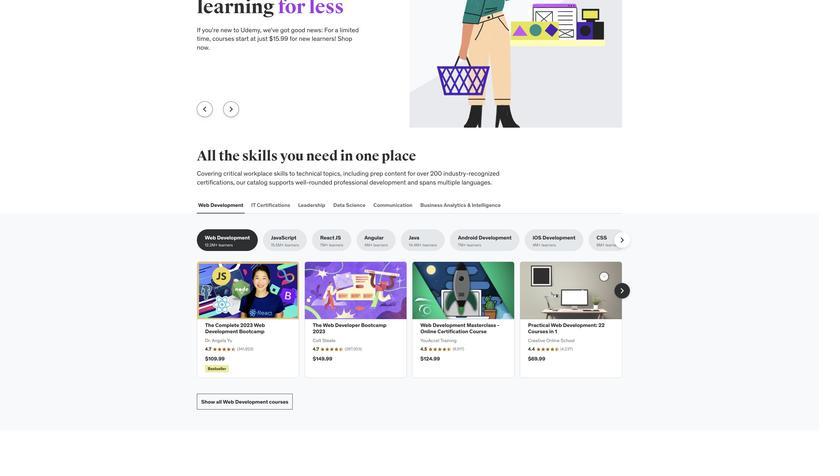 Task type: describe. For each thing, give the bounding box(es) containing it.
learners inside angular 4m+ learners
[[374, 243, 388, 248]]

web development masterclass - online certification course link
[[421, 322, 500, 335]]

web inside web development masterclass - online certification course
[[421, 322, 432, 329]]

the for development
[[205, 322, 214, 329]]

courses
[[529, 329, 549, 335]]

rounded
[[309, 179, 333, 186]]

got
[[281, 26, 290, 34]]

we've
[[263, 26, 279, 34]]

web development
[[198, 202, 244, 209]]

the web developer bootcamp 2023
[[313, 322, 387, 335]]

bootcamp inside the complete 2023 web development bootcamp
[[239, 329, 265, 335]]

online
[[421, 329, 437, 335]]

angular 4m+ learners
[[365, 235, 388, 248]]

development inside the complete 2023 web development bootcamp
[[205, 329, 238, 335]]

development for ios development 4m+ learners
[[543, 235, 576, 241]]

15.5m+
[[271, 243, 284, 248]]

content
[[385, 170, 407, 178]]

practical web development: 22 courses in 1
[[529, 322, 605, 335]]

professional
[[334, 179, 368, 186]]

web development masterclass - online certification course
[[421, 322, 500, 335]]

2023 inside the complete 2023 web development bootcamp
[[241, 322, 253, 329]]

communication button
[[372, 198, 414, 213]]

time,
[[197, 35, 211, 43]]

certifications,
[[197, 179, 235, 186]]

place
[[382, 148, 417, 165]]

android
[[459, 235, 478, 241]]

web inside web development 12.2m+ learners
[[205, 235, 216, 241]]

now.
[[197, 43, 210, 51]]

learners inside android development 7m+ learners
[[467, 243, 482, 248]]

java 14.4m+ learners
[[409, 235, 437, 248]]

for inside covering critical workplace skills to technical topics, including prep content for over 200 industry-recognized certifications, our catalog supports well-rounded professional development and spans multiple languages.
[[408, 170, 416, 178]]

web inside the complete 2023 web development bootcamp
[[254, 322, 265, 329]]

0 vertical spatial skills
[[242, 148, 278, 165]]

all
[[216, 399, 222, 406]]

1
[[555, 329, 558, 335]]

for
[[325, 26, 334, 34]]

in for courses
[[550, 329, 554, 335]]

7m+ for react js
[[320, 243, 328, 248]]

shop
[[338, 35, 353, 43]]

4m+ inside ios development 4m+ learners
[[533, 243, 541, 248]]

complete
[[215, 322, 239, 329]]

covering
[[197, 170, 222, 178]]

web inside the web developer bootcamp 2023
[[323, 322, 334, 329]]

-
[[498, 322, 500, 329]]

in for need
[[341, 148, 353, 165]]

web inside practical web development: 22 courses in 1
[[551, 322, 563, 329]]

show all web development courses
[[201, 399, 289, 406]]

ios
[[533, 235, 542, 241]]

css 9m+ learners
[[597, 235, 621, 248]]

prep
[[371, 170, 383, 178]]

supports
[[269, 179, 294, 186]]

udemy,
[[241, 26, 262, 34]]

multiple
[[438, 179, 461, 186]]

critical
[[224, 170, 242, 178]]

javascript
[[271, 235, 297, 241]]

over
[[417, 170, 429, 178]]

bootcamp inside the web developer bootcamp 2023
[[361, 322, 387, 329]]

next image
[[618, 235, 628, 246]]

it certifications button
[[250, 198, 292, 213]]

development for android development 7m+ learners
[[479, 235, 512, 241]]

data science button
[[332, 198, 367, 213]]

catalog
[[247, 179, 268, 186]]

js
[[336, 235, 341, 241]]

show
[[201, 399, 215, 406]]

it certifications
[[251, 202, 291, 209]]

including
[[344, 170, 369, 178]]

ios development 4m+ learners
[[533, 235, 576, 248]]

12.2m+
[[205, 243, 218, 248]]

css
[[597, 235, 608, 241]]

masterclass
[[467, 322, 497, 329]]

learners inside "javascript 15.5m+ learners"
[[285, 243, 299, 248]]

9m+
[[597, 243, 605, 248]]

7m+ for android development
[[459, 243, 466, 248]]

need
[[306, 148, 338, 165]]

start
[[236, 35, 249, 43]]

business
[[421, 202, 443, 209]]

the complete 2023 web development bootcamp
[[205, 322, 265, 335]]

one
[[356, 148, 380, 165]]

next image inside carousel element
[[618, 286, 628, 297]]

development for web development masterclass - online certification course
[[433, 322, 466, 329]]

react js 7m+ learners
[[320, 235, 344, 248]]

industry-
[[444, 170, 469, 178]]



Task type: locate. For each thing, give the bounding box(es) containing it.
web development button
[[197, 198, 245, 213]]

development for web development 12.2m+ learners
[[217, 235, 250, 241]]

0 horizontal spatial for
[[290, 35, 298, 43]]

0 horizontal spatial 7m+
[[320, 243, 328, 248]]

business analytics & intelligence
[[421, 202, 501, 209]]

1 4m+ from the left
[[365, 243, 373, 248]]

communication
[[374, 202, 413, 209]]

web right complete
[[254, 322, 265, 329]]

for down good in the top of the page
[[290, 35, 298, 43]]

1 horizontal spatial 2023
[[313, 329, 326, 335]]

the
[[219, 148, 240, 165]]

2023
[[241, 322, 253, 329], [313, 329, 326, 335]]

covering critical workplace skills to technical topics, including prep content for over 200 industry-recognized certifications, our catalog supports well-rounded professional development and spans multiple languages.
[[197, 170, 500, 186]]

7m+
[[320, 243, 328, 248], [459, 243, 466, 248]]

all
[[197, 148, 216, 165]]

react
[[320, 235, 335, 241]]

courses
[[213, 35, 235, 43], [269, 399, 289, 406]]

the
[[205, 322, 214, 329], [313, 322, 322, 329]]

web right all on the bottom left
[[223, 399, 234, 406]]

1 vertical spatial courses
[[269, 399, 289, 406]]

7m+ inside react js 7m+ learners
[[320, 243, 328, 248]]

topics,
[[324, 170, 342, 178]]

1 vertical spatial in
[[550, 329, 554, 335]]

all the skills you need in one place
[[197, 148, 417, 165]]

learners inside java 14.4m+ learners
[[423, 243, 437, 248]]

developer
[[335, 322, 360, 329]]

the inside the complete 2023 web development bootcamp
[[205, 322, 214, 329]]

data
[[334, 202, 345, 209]]

0 horizontal spatial the
[[205, 322, 214, 329]]

0 horizontal spatial next image
[[226, 104, 237, 115]]

22
[[599, 322, 605, 329]]

carousel element
[[197, 262, 631, 379]]

skills inside covering critical workplace skills to technical topics, including prep content for over 200 industry-recognized certifications, our catalog supports well-rounded professional development and spans multiple languages.
[[274, 170, 288, 178]]

0 vertical spatial in
[[341, 148, 353, 165]]

1 horizontal spatial courses
[[269, 399, 289, 406]]

workplace
[[244, 170, 273, 178]]

learners inside web development 12.2m+ learners
[[219, 243, 233, 248]]

2 4m+ from the left
[[533, 243, 541, 248]]

1 the from the left
[[205, 322, 214, 329]]

development
[[370, 179, 406, 186]]

new down good in the top of the page
[[299, 35, 311, 43]]

the left developer on the bottom
[[313, 322, 322, 329]]

web up 12.2m+
[[205, 235, 216, 241]]

skills
[[242, 148, 278, 165], [274, 170, 288, 178]]

0 vertical spatial new
[[221, 26, 232, 34]]

intelligence
[[472, 202, 501, 209]]

the complete 2023 web development bootcamp link
[[205, 322, 265, 335]]

2 the from the left
[[313, 322, 322, 329]]

at
[[251, 35, 256, 43]]

recognized
[[469, 170, 500, 178]]

well-
[[296, 179, 309, 186]]

1 learners from the left
[[219, 243, 233, 248]]

0 vertical spatial next image
[[226, 104, 237, 115]]

7m+ down android
[[459, 243, 466, 248]]

topic filters element
[[197, 230, 631, 252]]

previous image
[[200, 104, 210, 115]]

4m+ down ios
[[533, 243, 541, 248]]

if
[[197, 26, 201, 34]]

web inside web development button
[[198, 202, 210, 209]]

in
[[341, 148, 353, 165], [550, 329, 554, 335]]

0 horizontal spatial in
[[341, 148, 353, 165]]

&
[[468, 202, 471, 209]]

6 learners from the left
[[467, 243, 482, 248]]

2 learners from the left
[[285, 243, 299, 248]]

web left certification
[[421, 322, 432, 329]]

$15.99
[[269, 35, 288, 43]]

skills up workplace
[[242, 148, 278, 165]]

languages.
[[462, 179, 493, 186]]

web inside show all web development courses link
[[223, 399, 234, 406]]

you're
[[202, 26, 219, 34]]

learners
[[219, 243, 233, 248], [285, 243, 299, 248], [329, 243, 344, 248], [374, 243, 388, 248], [423, 243, 437, 248], [467, 243, 482, 248], [542, 243, 557, 248], [606, 243, 621, 248]]

show all web development courses link
[[197, 395, 293, 410]]

web left developer on the bottom
[[323, 322, 334, 329]]

business analytics & intelligence button
[[419, 198, 503, 213]]

practical web development: 22 courses in 1 link
[[529, 322, 605, 335]]

and
[[408, 179, 418, 186]]

for up "and"
[[408, 170, 416, 178]]

1 7m+ from the left
[[320, 243, 328, 248]]

development inside button
[[211, 202, 244, 209]]

to up start
[[234, 26, 239, 34]]

development inside android development 7m+ learners
[[479, 235, 512, 241]]

leadership
[[298, 202, 326, 209]]

spans
[[420, 179, 437, 186]]

data science
[[334, 202, 366, 209]]

certifications
[[257, 202, 291, 209]]

courses inside if you're new to udemy, we've got good news: for a limited time, courses start at just $15.99 for new learners! shop now.
[[213, 35, 235, 43]]

for inside if you're new to udemy, we've got good news: for a limited time, courses start at just $15.99 for new learners! shop now.
[[290, 35, 298, 43]]

2023 left developer on the bottom
[[313, 329, 326, 335]]

practical
[[529, 322, 550, 329]]

7 learners from the left
[[542, 243, 557, 248]]

new right the you're
[[221, 26, 232, 34]]

angular
[[365, 235, 384, 241]]

4m+
[[365, 243, 373, 248], [533, 243, 541, 248]]

web development 12.2m+ learners
[[205, 235, 250, 248]]

the inside the web developer bootcamp 2023
[[313, 322, 322, 329]]

development:
[[564, 322, 598, 329]]

0 horizontal spatial to
[[234, 26, 239, 34]]

8 learners from the left
[[606, 243, 621, 248]]

3 learners from the left
[[329, 243, 344, 248]]

technical
[[297, 170, 322, 178]]

5 learners from the left
[[423, 243, 437, 248]]

1 vertical spatial skills
[[274, 170, 288, 178]]

news:
[[307, 26, 323, 34]]

android development 7m+ learners
[[459, 235, 512, 248]]

learners inside react js 7m+ learners
[[329, 243, 344, 248]]

2023 right complete
[[241, 322, 253, 329]]

4 learners from the left
[[374, 243, 388, 248]]

0 horizontal spatial courses
[[213, 35, 235, 43]]

learners!
[[312, 35, 336, 43]]

certification
[[438, 329, 469, 335]]

in up including
[[341, 148, 353, 165]]

web right practical
[[551, 322, 563, 329]]

1 horizontal spatial new
[[299, 35, 311, 43]]

our
[[237, 179, 246, 186]]

2 7m+ from the left
[[459, 243, 466, 248]]

1 horizontal spatial the
[[313, 322, 322, 329]]

java
[[409, 235, 420, 241]]

for
[[290, 35, 298, 43], [408, 170, 416, 178]]

development inside web development masterclass - online certification course
[[433, 322, 466, 329]]

development inside ios development 4m+ learners
[[543, 235, 576, 241]]

web down certifications,
[[198, 202, 210, 209]]

limited
[[340, 26, 359, 34]]

in left the '1'
[[550, 329, 554, 335]]

1 horizontal spatial to
[[290, 170, 295, 178]]

in inside practical web development: 22 courses in 1
[[550, 329, 554, 335]]

1 vertical spatial for
[[408, 170, 416, 178]]

1 vertical spatial next image
[[618, 286, 628, 297]]

1 vertical spatial new
[[299, 35, 311, 43]]

0 horizontal spatial new
[[221, 26, 232, 34]]

4m+ down the angular
[[365, 243, 373, 248]]

analytics
[[444, 202, 467, 209]]

skills up supports
[[274, 170, 288, 178]]

1 horizontal spatial next image
[[618, 286, 628, 297]]

1 horizontal spatial bootcamp
[[361, 322, 387, 329]]

1 horizontal spatial 7m+
[[459, 243, 466, 248]]

14.4m+
[[409, 243, 422, 248]]

0 horizontal spatial 4m+
[[365, 243, 373, 248]]

course
[[470, 329, 487, 335]]

development inside web development 12.2m+ learners
[[217, 235, 250, 241]]

next image
[[226, 104, 237, 115], [618, 286, 628, 297]]

0 horizontal spatial 2023
[[241, 322, 253, 329]]

1 horizontal spatial for
[[408, 170, 416, 178]]

learners inside 'css 9m+ learners'
[[606, 243, 621, 248]]

0 horizontal spatial bootcamp
[[239, 329, 265, 335]]

you
[[280, 148, 304, 165]]

the left complete
[[205, 322, 214, 329]]

to inside covering critical workplace skills to technical topics, including prep content for over 200 industry-recognized certifications, our catalog supports well-rounded professional development and spans multiple languages.
[[290, 170, 295, 178]]

if you're new to udemy, we've got good news: for a limited time, courses start at just $15.99 for new learners! shop now.
[[197, 26, 359, 51]]

to up supports
[[290, 170, 295, 178]]

bootcamp
[[361, 322, 387, 329], [239, 329, 265, 335]]

1 horizontal spatial in
[[550, 329, 554, 335]]

0 vertical spatial to
[[234, 26, 239, 34]]

1 horizontal spatial 4m+
[[533, 243, 541, 248]]

7m+ down react
[[320, 243, 328, 248]]

leadership button
[[297, 198, 327, 213]]

javascript 15.5m+ learners
[[271, 235, 299, 248]]

development for web development
[[211, 202, 244, 209]]

1 vertical spatial to
[[290, 170, 295, 178]]

7m+ inside android development 7m+ learners
[[459, 243, 466, 248]]

the web developer bootcamp 2023 link
[[313, 322, 387, 335]]

to inside if you're new to udemy, we've got good news: for a limited time, courses start at just $15.99 for new learners! shop now.
[[234, 26, 239, 34]]

to
[[234, 26, 239, 34], [290, 170, 295, 178]]

2023 inside the web developer bootcamp 2023
[[313, 329, 326, 335]]

it
[[251, 202, 256, 209]]

the for 2023
[[313, 322, 322, 329]]

0 vertical spatial for
[[290, 35, 298, 43]]

science
[[346, 202, 366, 209]]

0 vertical spatial courses
[[213, 35, 235, 43]]

a
[[335, 26, 339, 34]]

learners inside ios development 4m+ learners
[[542, 243, 557, 248]]

200
[[431, 170, 442, 178]]

4m+ inside angular 4m+ learners
[[365, 243, 373, 248]]



Task type: vqa. For each thing, say whether or not it's contained in the screenshot.
Web within Practical Web Development: 22 Courses in 1
yes



